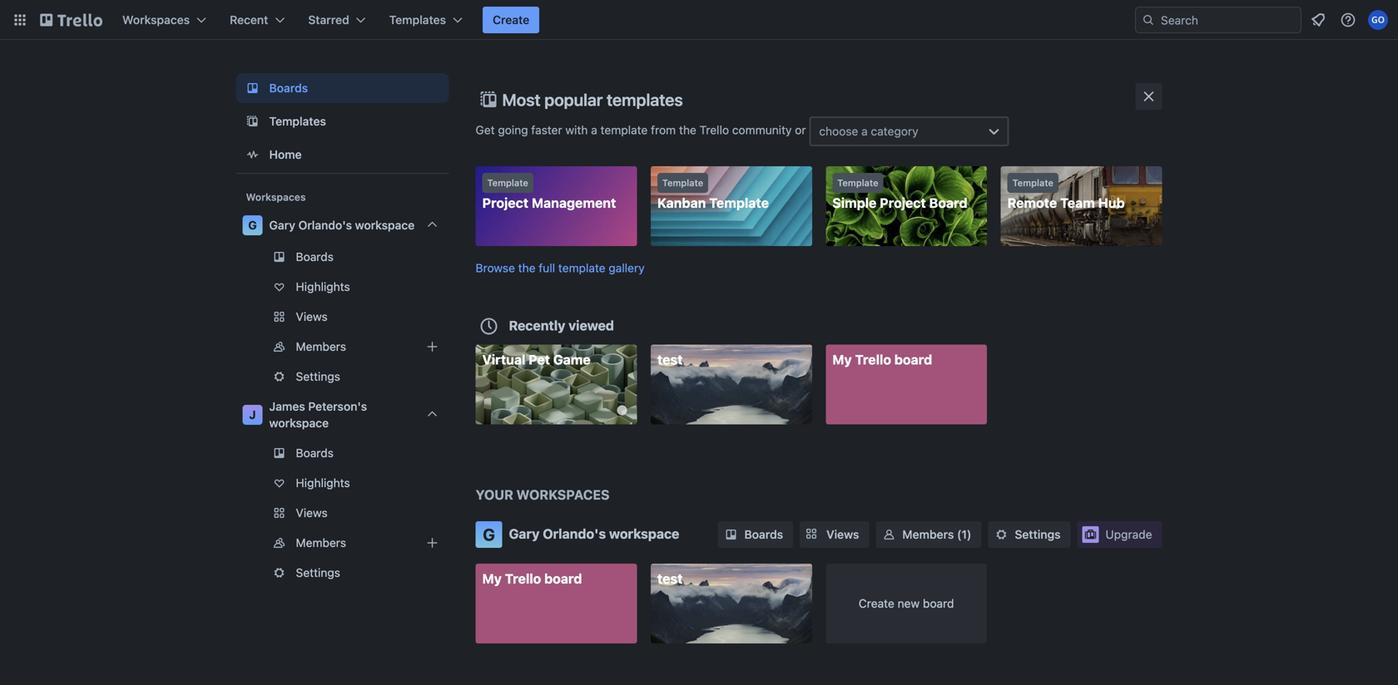 Task type: locate. For each thing, give the bounding box(es) containing it.
1 vertical spatial members link
[[236, 530, 449, 557]]

0 vertical spatial board
[[895, 352, 932, 368]]

add image
[[422, 337, 442, 357], [422, 533, 442, 553]]

james peterson's workspace
[[269, 400, 367, 430]]

1 horizontal spatial trello
[[700, 123, 729, 137]]

1 horizontal spatial workspace
[[355, 218, 415, 232]]

from
[[651, 123, 676, 137]]

primary element
[[0, 0, 1398, 40]]

0 vertical spatial my trello board link
[[826, 345, 987, 425]]

1 vertical spatial orlando's
[[543, 526, 606, 542]]

0 horizontal spatial project
[[482, 195, 529, 211]]

1 vertical spatial my trello board
[[482, 571, 582, 587]]

highlights for peterson's
[[296, 476, 350, 490]]

0 vertical spatial workspace
[[355, 218, 415, 232]]

0 horizontal spatial templates
[[269, 114, 326, 128]]

sm image
[[723, 527, 739, 543], [881, 527, 897, 543]]

gary
[[269, 218, 295, 232], [509, 526, 540, 542]]

1 vertical spatial gary
[[509, 526, 540, 542]]

template right full
[[558, 261, 606, 275]]

template inside template remote team hub
[[1013, 178, 1054, 189]]

0 vertical spatial members link
[[236, 334, 449, 360]]

full
[[539, 261, 555, 275]]

a right with
[[591, 123, 597, 137]]

back to home image
[[40, 7, 102, 33]]

settings link for orlando's
[[236, 364, 449, 390]]

0 vertical spatial settings link
[[236, 364, 449, 390]]

0 vertical spatial highlights
[[296, 280, 350, 294]]

project left board
[[880, 195, 926, 211]]

template up kanban
[[662, 178, 703, 189]]

pet
[[529, 352, 550, 368]]

template for project
[[487, 178, 528, 189]]

virtual
[[482, 352, 525, 368]]

team
[[1060, 195, 1095, 211]]

template for remote
[[1013, 178, 1054, 189]]

templates inside "dropdown button"
[[389, 13, 446, 27]]

1 vertical spatial template
[[558, 261, 606, 275]]

gary down your workspaces
[[509, 526, 540, 542]]

template board image
[[243, 112, 263, 131]]

2 horizontal spatial trello
[[855, 352, 891, 368]]

views link for orlando's
[[236, 304, 449, 330]]

1 horizontal spatial templates
[[389, 13, 446, 27]]

1 add image from the top
[[422, 337, 442, 357]]

the
[[679, 123, 696, 137], [518, 261, 536, 275]]

recent button
[[220, 7, 295, 33]]

templates
[[389, 13, 446, 27], [269, 114, 326, 128]]

board
[[895, 352, 932, 368], [544, 571, 582, 587], [923, 597, 954, 611]]

templates
[[607, 90, 683, 109]]

gary orlando's workspace down home link
[[269, 218, 415, 232]]

1 project from the left
[[482, 195, 529, 211]]

template up remote
[[1013, 178, 1054, 189]]

create inside button
[[493, 13, 529, 27]]

2 horizontal spatial workspace
[[609, 526, 679, 542]]

highlights link
[[236, 274, 449, 300], [236, 470, 449, 497]]

1 horizontal spatial gary orlando's workspace
[[509, 526, 679, 542]]

0 vertical spatial gary orlando's workspace
[[269, 218, 415, 232]]

0 horizontal spatial my
[[482, 571, 502, 587]]

0 horizontal spatial g
[[248, 218, 257, 232]]

1 vertical spatial create
[[859, 597, 895, 611]]

settings
[[296, 370, 340, 384], [1015, 528, 1061, 542], [296, 566, 340, 580]]

orlando's down home link
[[298, 218, 352, 232]]

1 vertical spatial test link
[[651, 564, 812, 644]]

hub
[[1098, 195, 1125, 211]]

test for recently viewed
[[657, 352, 683, 368]]

views for orlando's
[[296, 310, 328, 324]]

test link
[[651, 345, 812, 425], [651, 564, 812, 644]]

members link for orlando's
[[236, 334, 449, 360]]

my for my trello board link to the top
[[832, 352, 852, 368]]

boards
[[269, 81, 308, 95], [296, 250, 334, 264], [296, 446, 334, 460], [744, 528, 783, 542]]

1 vertical spatial board
[[544, 571, 582, 587]]

members link
[[236, 334, 449, 360], [236, 530, 449, 557]]

0 vertical spatial views
[[296, 310, 328, 324]]

board
[[929, 195, 968, 211]]

0 vertical spatial create
[[493, 13, 529, 27]]

template down templates
[[601, 123, 648, 137]]

1 test link from the top
[[651, 345, 812, 425]]

boards link
[[236, 73, 449, 103], [236, 244, 449, 270], [236, 440, 449, 467], [718, 522, 793, 548]]

popular
[[544, 90, 603, 109]]

j
[[249, 408, 256, 422]]

test link for gary orlando's workspace
[[651, 564, 812, 644]]

create
[[493, 13, 529, 27], [859, 597, 895, 611]]

project
[[482, 195, 529, 211], [880, 195, 926, 211]]

0 horizontal spatial workspaces
[[122, 13, 190, 27]]

orlando's down workspaces
[[543, 526, 606, 542]]

2 vertical spatial trello
[[505, 571, 541, 587]]

1 horizontal spatial my trello board link
[[826, 345, 987, 425]]

test
[[657, 352, 683, 368], [657, 571, 683, 587]]

1 test from the top
[[657, 352, 683, 368]]

templates up home
[[269, 114, 326, 128]]

0 vertical spatial the
[[679, 123, 696, 137]]

0 horizontal spatial my trello board
[[482, 571, 582, 587]]

my trello board for my trello board link to the top
[[832, 352, 932, 368]]

highlights link for peterson's
[[236, 470, 449, 497]]

1 horizontal spatial orlando's
[[543, 526, 606, 542]]

choose a category
[[819, 124, 918, 138]]

workspace inside james peterson's workspace
[[269, 417, 329, 430]]

template
[[487, 178, 528, 189], [662, 178, 703, 189], [837, 178, 879, 189], [1013, 178, 1054, 189], [709, 195, 769, 211]]

a right choose
[[861, 124, 868, 138]]

0 horizontal spatial workspace
[[269, 417, 329, 430]]

0 vertical spatial my trello board
[[832, 352, 932, 368]]

0 horizontal spatial gary
[[269, 218, 295, 232]]

template
[[601, 123, 648, 137], [558, 261, 606, 275]]

gary orlando's workspace
[[269, 218, 415, 232], [509, 526, 679, 542]]

1 vertical spatial workspaces
[[246, 191, 306, 203]]

home image
[[243, 145, 263, 165]]

settings link
[[236, 364, 449, 390], [988, 522, 1071, 548], [236, 560, 449, 587]]

test for gary orlando's workspace
[[657, 571, 683, 587]]

workspaces inside popup button
[[122, 13, 190, 27]]

template up the simple
[[837, 178, 879, 189]]

going
[[498, 123, 528, 137]]

workspaces button
[[112, 7, 216, 33]]

browse
[[476, 261, 515, 275]]

1 vertical spatial workspace
[[269, 417, 329, 430]]

0 vertical spatial add image
[[422, 337, 442, 357]]

orlando's
[[298, 218, 352, 232], [543, 526, 606, 542]]

1 vertical spatial the
[[518, 261, 536, 275]]

boards for members link for orlando's
[[296, 250, 334, 264]]

0 horizontal spatial create
[[493, 13, 529, 27]]

choose
[[819, 124, 858, 138]]

create up most
[[493, 13, 529, 27]]

highlights
[[296, 280, 350, 294], [296, 476, 350, 490]]

g
[[248, 218, 257, 232], [483, 525, 495, 545]]

templates button
[[379, 7, 473, 33]]

template project management
[[482, 178, 616, 211]]

g down your
[[483, 525, 495, 545]]

project up browse
[[482, 195, 529, 211]]

browse the full template gallery
[[476, 261, 645, 275]]

create button
[[483, 7, 539, 33]]

1 members link from the top
[[236, 334, 449, 360]]

1 horizontal spatial project
[[880, 195, 926, 211]]

gary orlando (garyorlando) image
[[1368, 10, 1388, 30]]

my trello board
[[832, 352, 932, 368], [482, 571, 582, 587]]

new
[[898, 597, 920, 611]]

0 vertical spatial test link
[[651, 345, 812, 425]]

0 vertical spatial orlando's
[[298, 218, 352, 232]]

1 horizontal spatial workspaces
[[246, 191, 306, 203]]

your
[[476, 487, 513, 503]]

1 vertical spatial my
[[482, 571, 502, 587]]

2 vertical spatial settings link
[[236, 560, 449, 587]]

2 add image from the top
[[422, 533, 442, 553]]

1 vertical spatial g
[[483, 525, 495, 545]]

template inside 'template project management'
[[487, 178, 528, 189]]

1 vertical spatial my trello board link
[[476, 564, 637, 644]]

0 vertical spatial my
[[832, 352, 852, 368]]

home link
[[236, 140, 449, 170]]

0 horizontal spatial orlando's
[[298, 218, 352, 232]]

create new board
[[859, 597, 954, 611]]

a
[[591, 123, 597, 137], [861, 124, 868, 138]]

template inside template simple project board
[[837, 178, 879, 189]]

community
[[732, 123, 792, 137]]

views
[[296, 310, 328, 324], [296, 506, 328, 520], [826, 528, 859, 542]]

g down home icon at the left top
[[248, 218, 257, 232]]

1 horizontal spatial my trello board
[[832, 352, 932, 368]]

0 vertical spatial highlights link
[[236, 274, 449, 300]]

my
[[832, 352, 852, 368], [482, 571, 502, 587]]

0 horizontal spatial sm image
[[723, 527, 739, 543]]

0 vertical spatial settings
[[296, 370, 340, 384]]

templates right starred dropdown button
[[389, 13, 446, 27]]

0 vertical spatial test
[[657, 352, 683, 368]]

remote
[[1008, 195, 1057, 211]]

1 vertical spatial views
[[296, 506, 328, 520]]

0 vertical spatial workspaces
[[122, 13, 190, 27]]

the right from
[[679, 123, 696, 137]]

1 highlights from the top
[[296, 280, 350, 294]]

2 test from the top
[[657, 571, 683, 587]]

gary down home
[[269, 218, 295, 232]]

1 vertical spatial add image
[[422, 533, 442, 553]]

1 vertical spatial gary orlando's workspace
[[509, 526, 679, 542]]

recently viewed
[[509, 318, 614, 334]]

2 sm image from the left
[[881, 527, 897, 543]]

1 vertical spatial trello
[[855, 352, 891, 368]]

2 test link from the top
[[651, 564, 812, 644]]

0 vertical spatial templates
[[389, 13, 446, 27]]

1 vertical spatial highlights
[[296, 476, 350, 490]]

2 vertical spatial settings
[[296, 566, 340, 580]]

most
[[502, 90, 541, 109]]

0 notifications image
[[1308, 10, 1328, 30]]

2 highlights link from the top
[[236, 470, 449, 497]]

my for leftmost my trello board link
[[482, 571, 502, 587]]

settings for james peterson's workspace
[[296, 566, 340, 580]]

the left full
[[518, 261, 536, 275]]

1 vertical spatial test
[[657, 571, 683, 587]]

board for my trello board link to the top
[[895, 352, 932, 368]]

trello
[[700, 123, 729, 137], [855, 352, 891, 368], [505, 571, 541, 587]]

1 horizontal spatial sm image
[[881, 527, 897, 543]]

1 highlights link from the top
[[236, 274, 449, 300]]

1 horizontal spatial g
[[483, 525, 495, 545]]

workspaces
[[122, 13, 190, 27], [246, 191, 306, 203]]

virtual pet game link
[[476, 345, 637, 425]]

2 vertical spatial workspace
[[609, 526, 679, 542]]

2 highlights from the top
[[296, 476, 350, 490]]

gary orlando's workspace down workspaces
[[509, 526, 679, 542]]

0 vertical spatial g
[[248, 218, 257, 232]]

highlights link for orlando's
[[236, 274, 449, 300]]

2 members link from the top
[[236, 530, 449, 557]]

faster
[[531, 123, 562, 137]]

project inside template simple project board
[[880, 195, 926, 211]]

members
[[296, 340, 346, 354], [902, 528, 954, 542], [296, 536, 346, 550]]

1 vertical spatial templates
[[269, 114, 326, 128]]

1 vertical spatial highlights link
[[236, 470, 449, 497]]

upgrade
[[1106, 528, 1152, 542]]

1 horizontal spatial create
[[859, 597, 895, 611]]

views link
[[236, 304, 449, 330], [236, 500, 449, 527], [800, 522, 869, 548]]

1 horizontal spatial my
[[832, 352, 852, 368]]

my trello board link
[[826, 345, 987, 425], [476, 564, 637, 644]]

starred button
[[298, 7, 376, 33]]

there is new activity on this board. image
[[617, 406, 627, 416]]

2 project from the left
[[880, 195, 926, 211]]

2 vertical spatial board
[[923, 597, 954, 611]]

boards for "settings" link to the middle
[[744, 528, 783, 542]]

workspace
[[355, 218, 415, 232], [269, 417, 329, 430], [609, 526, 679, 542]]

0 horizontal spatial trello
[[505, 571, 541, 587]]

template for kanban
[[662, 178, 703, 189]]

create left the new
[[859, 597, 895, 611]]

template down going
[[487, 178, 528, 189]]



Task type: vqa. For each thing, say whether or not it's contained in the screenshot.
text box
no



Task type: describe. For each thing, give the bounding box(es) containing it.
with
[[565, 123, 588, 137]]

recently
[[509, 318, 565, 334]]

project inside 'template project management'
[[482, 195, 529, 211]]

workspace for highlights link for peterson's
[[269, 417, 329, 430]]

virtual pet game
[[482, 352, 591, 368]]

open information menu image
[[1340, 12, 1357, 28]]

members for gary orlando's workspace
[[296, 340, 346, 354]]

board for leftmost my trello board link
[[544, 571, 582, 587]]

category
[[871, 124, 918, 138]]

gallery
[[609, 261, 645, 275]]

Search field
[[1155, 7, 1301, 32]]

template simple project board
[[832, 178, 968, 211]]

(1)
[[957, 528, 972, 542]]

1 horizontal spatial the
[[679, 123, 696, 137]]

template kanban template
[[657, 178, 769, 211]]

james
[[269, 400, 305, 414]]

template right kanban
[[709, 195, 769, 211]]

members (1)
[[902, 528, 972, 542]]

get going faster with a template from the trello community or
[[476, 123, 809, 137]]

workspaces
[[516, 487, 610, 503]]

workspace for highlights link corresponding to orlando's
[[355, 218, 415, 232]]

views for peterson's
[[296, 506, 328, 520]]

0 vertical spatial template
[[601, 123, 648, 137]]

kanban
[[657, 195, 706, 211]]

or
[[795, 123, 806, 137]]

0 horizontal spatial the
[[518, 261, 536, 275]]

members link for peterson's
[[236, 530, 449, 557]]

simple
[[832, 195, 877, 211]]

template for simple
[[837, 178, 879, 189]]

upgrade button
[[1077, 522, 1162, 548]]

members for james peterson's workspace
[[296, 536, 346, 550]]

sm image
[[993, 527, 1010, 543]]

settings link for peterson's
[[236, 560, 449, 587]]

most popular templates
[[502, 90, 683, 109]]

0 horizontal spatial my trello board link
[[476, 564, 637, 644]]

create for create
[[493, 13, 529, 27]]

settings for gary orlando's workspace
[[296, 370, 340, 384]]

your workspaces
[[476, 487, 610, 503]]

templates link
[[236, 107, 449, 136]]

template remote team hub
[[1008, 178, 1125, 211]]

recent
[[230, 13, 268, 27]]

0 vertical spatial trello
[[700, 123, 729, 137]]

2 vertical spatial views
[[826, 528, 859, 542]]

search image
[[1142, 13, 1155, 27]]

home
[[269, 148, 302, 161]]

create for create new board
[[859, 597, 895, 611]]

trello for leftmost my trello board link
[[505, 571, 541, 587]]

test link for recently viewed
[[651, 345, 812, 425]]

peterson's
[[308, 400, 367, 414]]

highlights for orlando's
[[296, 280, 350, 294]]

0 horizontal spatial a
[[591, 123, 597, 137]]

board image
[[243, 78, 263, 98]]

starred
[[308, 13, 349, 27]]

1 horizontal spatial a
[[861, 124, 868, 138]]

trello for my trello board link to the top
[[855, 352, 891, 368]]

1 vertical spatial settings
[[1015, 528, 1061, 542]]

boards for members link for peterson's
[[296, 446, 334, 460]]

views link for peterson's
[[236, 500, 449, 527]]

management
[[532, 195, 616, 211]]

1 vertical spatial settings link
[[988, 522, 1071, 548]]

1 sm image from the left
[[723, 527, 739, 543]]

1 horizontal spatial gary
[[509, 526, 540, 542]]

get
[[476, 123, 495, 137]]

add image for gary orlando's workspace
[[422, 337, 442, 357]]

my trello board for leftmost my trello board link
[[482, 571, 582, 587]]

browse the full template gallery link
[[476, 261, 645, 275]]

0 horizontal spatial gary orlando's workspace
[[269, 218, 415, 232]]

0 vertical spatial gary
[[269, 218, 295, 232]]

viewed
[[569, 318, 614, 334]]

add image for james peterson's workspace
[[422, 533, 442, 553]]

game
[[553, 352, 591, 368]]



